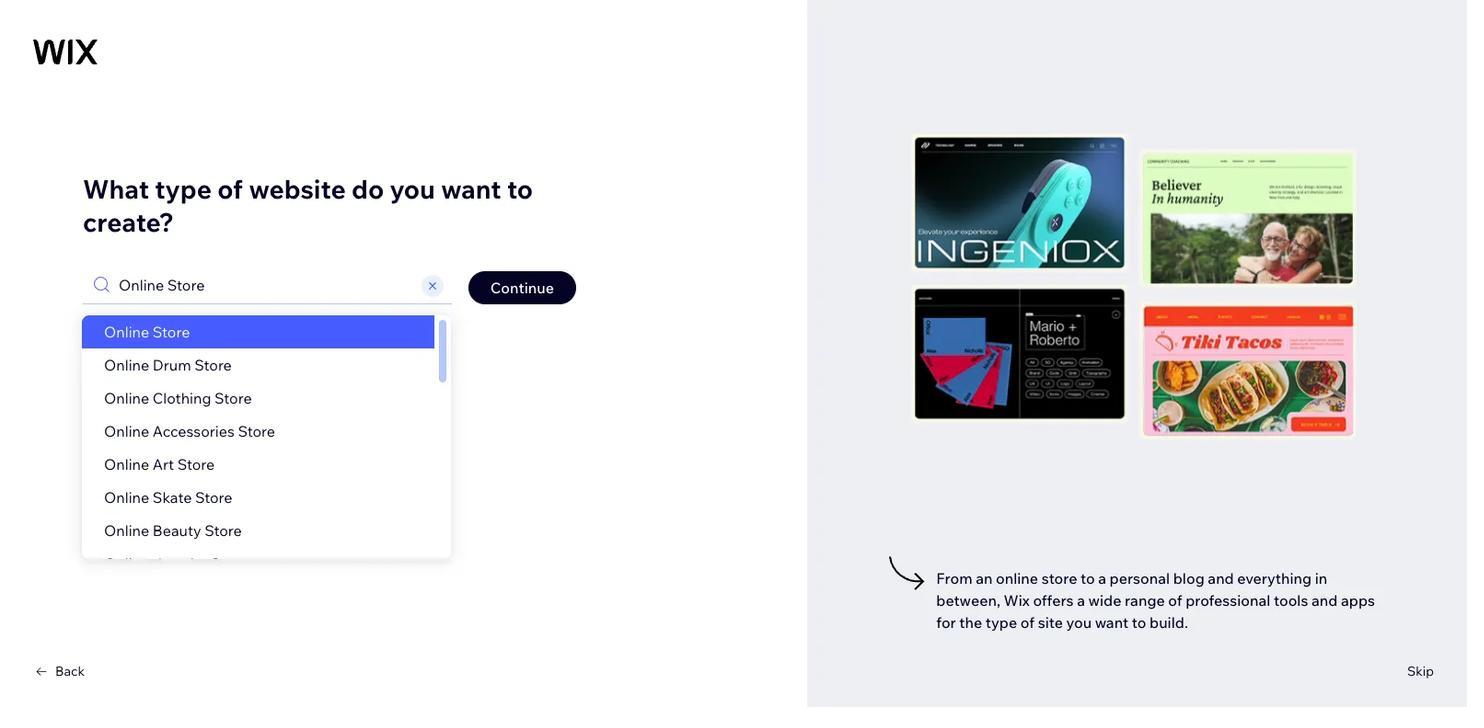 Task type: locate. For each thing, give the bounding box(es) containing it.
1 vertical spatial and
[[1312, 592, 1338, 611]]

you inside the what type of website do you want to create?
[[390, 173, 435, 205]]

want
[[441, 173, 501, 205], [1095, 614, 1129, 633]]

and down in in the bottom right of the page
[[1312, 592, 1338, 611]]

store
[[153, 323, 190, 341], [195, 356, 232, 374], [215, 389, 252, 407], [238, 422, 275, 441], [177, 455, 215, 474], [195, 488, 232, 507], [205, 522, 242, 540], [211, 555, 248, 573]]

store right the accessories
[[238, 422, 275, 441]]

1 horizontal spatial want
[[1095, 614, 1129, 633]]

of left website
[[218, 173, 243, 205]]

professional
[[1186, 592, 1271, 611]]

store right skate
[[195, 488, 232, 507]]

7 online from the top
[[104, 522, 149, 540]]

back button
[[33, 664, 85, 680]]

store for jewelry
[[211, 555, 248, 573]]

of left the site
[[1021, 614, 1035, 633]]

1 horizontal spatial you
[[1067, 614, 1092, 633]]

personal
[[1110, 570, 1170, 589]]

store for skate
[[195, 488, 232, 507]]

what
[[83, 173, 149, 205]]

online inside option
[[104, 323, 149, 341]]

online left art
[[104, 455, 149, 474]]

continue button
[[468, 271, 576, 304]]

from
[[937, 570, 973, 589]]

0 horizontal spatial to
[[507, 173, 533, 205]]

type
[[155, 173, 212, 205], [986, 614, 1017, 633]]

and
[[1208, 570, 1234, 589], [1312, 592, 1338, 611]]

you right the site
[[1067, 614, 1092, 633]]

wide
[[1089, 592, 1122, 611]]

online
[[104, 323, 149, 341], [104, 356, 149, 374], [104, 389, 149, 407], [104, 422, 149, 441], [104, 455, 149, 474], [104, 488, 149, 507], [104, 522, 149, 540], [104, 555, 149, 573]]

online clothing store
[[104, 389, 252, 407]]

0 horizontal spatial and
[[1208, 570, 1234, 589]]

0 vertical spatial a
[[1098, 570, 1107, 589]]

1 vertical spatial want
[[1095, 614, 1129, 633]]

type down wix
[[986, 614, 1017, 633]]

and up professional
[[1208, 570, 1234, 589]]

do
[[352, 173, 384, 205]]

you
[[390, 173, 435, 205], [1067, 614, 1092, 633]]

1 vertical spatial you
[[1067, 614, 1092, 633]]

2 vertical spatial to
[[1132, 614, 1147, 633]]

of
[[218, 173, 243, 205], [1169, 592, 1183, 611], [1021, 614, 1035, 633]]

for
[[937, 614, 956, 633]]

store up drum
[[153, 323, 190, 341]]

1 vertical spatial to
[[1081, 570, 1095, 589]]

online left skate
[[104, 488, 149, 507]]

8 online from the top
[[104, 555, 149, 573]]

store
[[1042, 570, 1078, 589]]

want inside the what type of website do you want to create?
[[441, 173, 501, 205]]

list box containing online store
[[82, 315, 451, 580]]

store right art
[[177, 455, 215, 474]]

online for online skate store
[[104, 488, 149, 507]]

you right "do"
[[390, 173, 435, 205]]

1 vertical spatial a
[[1077, 592, 1085, 611]]

0 vertical spatial and
[[1208, 570, 1234, 589]]

accessories
[[153, 422, 235, 441]]

site
[[1038, 614, 1063, 633]]

2 horizontal spatial to
[[1132, 614, 1147, 633]]

drum
[[153, 356, 191, 374]]

0 horizontal spatial of
[[218, 173, 243, 205]]

online up online art store
[[104, 422, 149, 441]]

0 vertical spatial type
[[155, 173, 212, 205]]

online beauty store
[[104, 522, 242, 540]]

online for online beauty store
[[104, 522, 149, 540]]

online for online accessories store
[[104, 422, 149, 441]]

2 horizontal spatial of
[[1169, 592, 1183, 611]]

blog
[[1174, 570, 1205, 589]]

in
[[1315, 570, 1328, 589]]

1 horizontal spatial to
[[1081, 570, 1095, 589]]

0 vertical spatial of
[[218, 173, 243, 205]]

2 online from the top
[[104, 356, 149, 374]]

skip button
[[1408, 664, 1434, 680]]

1 horizontal spatial and
[[1312, 592, 1338, 611]]

3 online from the top
[[104, 389, 149, 407]]

online left jewelry
[[104, 555, 149, 573]]

online
[[996, 570, 1039, 589]]

4 online from the top
[[104, 422, 149, 441]]

of up build.
[[1169, 592, 1183, 611]]

a up the wide
[[1098, 570, 1107, 589]]

list box
[[82, 315, 451, 580]]

5 online from the top
[[104, 455, 149, 474]]

6 online from the top
[[104, 488, 149, 507]]

store for accessories
[[238, 422, 275, 441]]

build.
[[1150, 614, 1188, 633]]

to
[[507, 173, 533, 205], [1081, 570, 1095, 589], [1132, 614, 1147, 633]]

0 vertical spatial want
[[441, 173, 501, 205]]

0 horizontal spatial you
[[390, 173, 435, 205]]

a left the wide
[[1077, 592, 1085, 611]]

online down online store
[[104, 356, 149, 374]]

online up the online drum store
[[104, 323, 149, 341]]

0 horizontal spatial type
[[155, 173, 212, 205]]

store right the beauty on the bottom of the page
[[205, 522, 242, 540]]

0 vertical spatial to
[[507, 173, 533, 205]]

1 online from the top
[[104, 323, 149, 341]]

0 vertical spatial you
[[390, 173, 435, 205]]

what type of website do you want to create?
[[83, 173, 533, 238]]

the
[[960, 614, 983, 633]]

an
[[976, 570, 993, 589]]

1 horizontal spatial a
[[1098, 570, 1107, 589]]

1 horizontal spatial type
[[986, 614, 1017, 633]]

1 vertical spatial type
[[986, 614, 1017, 633]]

online down the online drum store
[[104, 389, 149, 407]]

a
[[1098, 570, 1107, 589], [1077, 592, 1085, 611]]

online store option
[[82, 315, 434, 348]]

0 horizontal spatial want
[[441, 173, 501, 205]]

store right clothing
[[215, 389, 252, 407]]

online left the beauty on the bottom of the page
[[104, 522, 149, 540]]

beauty
[[153, 522, 201, 540]]

store right drum
[[195, 356, 232, 374]]

store right jewelry
[[211, 555, 248, 573]]

1 horizontal spatial of
[[1021, 614, 1035, 633]]

type up create?
[[155, 173, 212, 205]]

online for online drum store
[[104, 356, 149, 374]]



Task type: describe. For each thing, give the bounding box(es) containing it.
want inside from an online store to a personal blog and everything in between, wix offers a wide range of professional tools and apps for the type of site you want to build.
[[1095, 614, 1129, 633]]

online jewelry store
[[104, 555, 248, 573]]

you inside from an online store to a personal blog and everything in between, wix offers a wide range of professional tools and apps for the type of site you want to build.
[[1067, 614, 1092, 633]]

store for art
[[177, 455, 215, 474]]

store for clothing
[[215, 389, 252, 407]]

type inside the what type of website do you want to create?
[[155, 173, 212, 205]]

online for online art store
[[104, 455, 149, 474]]

create?
[[83, 206, 174, 238]]

tools
[[1274, 592, 1309, 611]]

wix
[[1004, 592, 1030, 611]]

offers
[[1033, 592, 1074, 611]]

store for beauty
[[205, 522, 242, 540]]

Search for your business or site type field
[[113, 267, 419, 303]]

jewelry
[[153, 555, 207, 573]]

between,
[[937, 592, 1001, 611]]

1 vertical spatial of
[[1169, 592, 1183, 611]]

type inside from an online store to a personal blog and everything in between, wix offers a wide range of professional tools and apps for the type of site you want to build.
[[986, 614, 1017, 633]]

online store
[[104, 323, 190, 341]]

of inside the what type of website do you want to create?
[[218, 173, 243, 205]]

apps
[[1341, 592, 1375, 611]]

range
[[1125, 592, 1165, 611]]

online art store
[[104, 455, 215, 474]]

website
[[249, 173, 346, 205]]

from an online store to a personal blog and everything in between, wix offers a wide range of professional tools and apps for the type of site you want to build.
[[937, 570, 1375, 633]]

to inside the what type of website do you want to create?
[[507, 173, 533, 205]]

skate
[[153, 488, 192, 507]]

online skate store
[[104, 488, 232, 507]]

everything
[[1238, 570, 1312, 589]]

continue
[[491, 278, 554, 297]]

online for online clothing store
[[104, 389, 149, 407]]

art
[[153, 455, 174, 474]]

online for online jewelry store
[[104, 555, 149, 573]]

skip
[[1408, 664, 1434, 680]]

back
[[55, 664, 85, 680]]

online accessories store
[[104, 422, 275, 441]]

clothing
[[153, 389, 211, 407]]

store for drum
[[195, 356, 232, 374]]

2 vertical spatial of
[[1021, 614, 1035, 633]]

store inside online store option
[[153, 323, 190, 341]]

online for online store
[[104, 323, 149, 341]]

online drum store
[[104, 356, 232, 374]]

0 horizontal spatial a
[[1077, 592, 1085, 611]]



Task type: vqa. For each thing, say whether or not it's contained in the screenshot.
ONLINE ART STORE
yes



